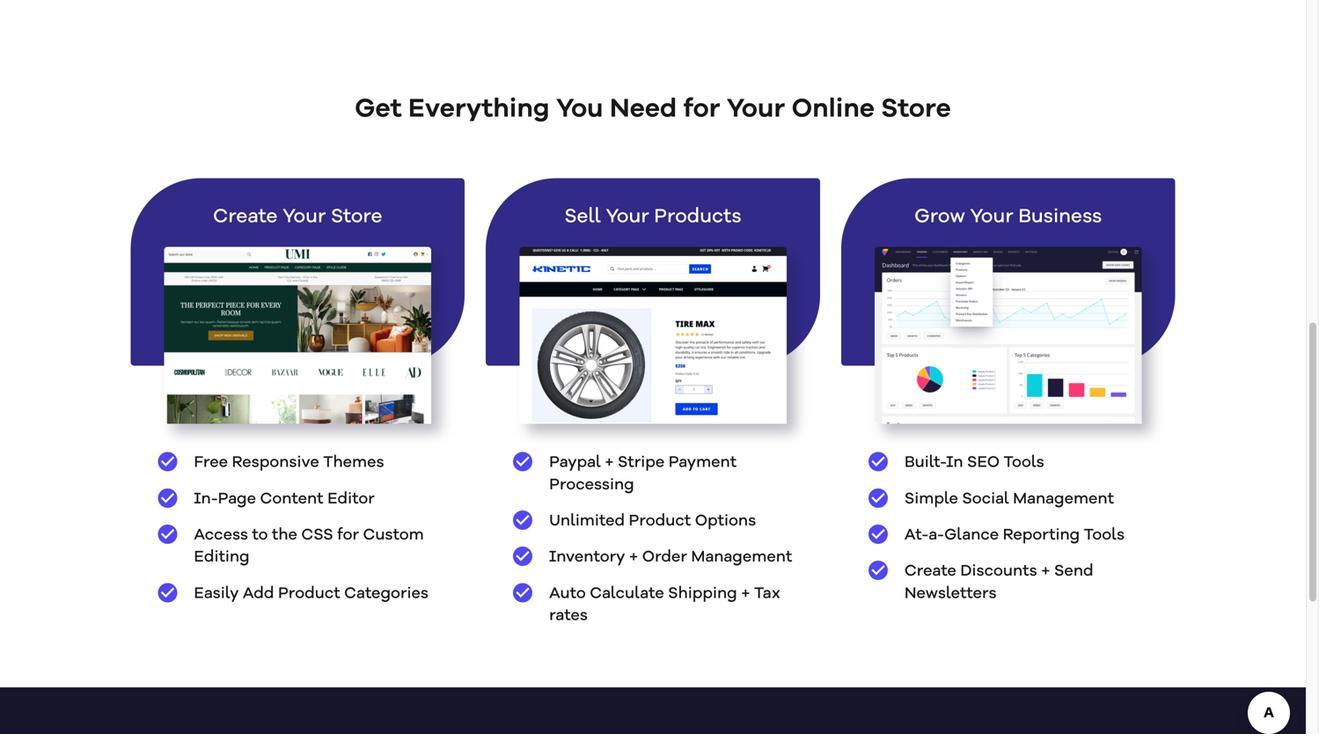 Task type: locate. For each thing, give the bounding box(es) containing it.
access
[[194, 528, 248, 544]]

simple
[[905, 492, 959, 507]]

for for need
[[684, 96, 721, 122]]

get
[[355, 96, 402, 122]]

0 horizontal spatial product
[[278, 586, 340, 602]]

tools up simple social management at right
[[1004, 455, 1045, 471]]

grow your business
[[915, 207, 1103, 227]]

1 horizontal spatial create
[[905, 564, 957, 580]]

in-page content editor
[[194, 492, 375, 507]]

1 horizontal spatial management
[[1014, 492, 1115, 507]]

everything
[[408, 96, 550, 122]]

products
[[654, 207, 742, 227]]

for inside the access to the css for custom editing
[[337, 528, 359, 544]]

1 vertical spatial tools
[[1085, 528, 1125, 544]]

discounts
[[961, 564, 1038, 580]]

the
[[272, 528, 298, 544]]

+ left tax
[[742, 586, 751, 602]]

social
[[963, 492, 1010, 507]]

+ left send
[[1042, 564, 1051, 580]]

easily
[[194, 586, 239, 602]]

product down the access to the css for custom editing at the bottom of page
[[278, 586, 340, 602]]

1 horizontal spatial store
[[882, 96, 952, 122]]

paypal
[[550, 455, 601, 471]]

0 horizontal spatial for
[[337, 528, 359, 544]]

+ up processing
[[605, 455, 614, 471]]

1 vertical spatial management
[[692, 550, 793, 566]]

0 vertical spatial tools
[[1004, 455, 1045, 471]]

sell
[[565, 207, 601, 227]]

custom
[[363, 528, 424, 544]]

0 vertical spatial for
[[684, 96, 721, 122]]

in
[[947, 455, 964, 471]]

glance
[[945, 528, 999, 544]]

create
[[213, 207, 278, 227], [905, 564, 957, 580]]

0 vertical spatial product
[[629, 514, 691, 530]]

+
[[605, 455, 614, 471], [629, 550, 639, 566], [1042, 564, 1051, 580], [742, 586, 751, 602]]

inventory
[[550, 550, 626, 566]]

management up reporting
[[1014, 492, 1115, 507]]

1 vertical spatial create
[[905, 564, 957, 580]]

tools
[[1004, 455, 1045, 471], [1085, 528, 1125, 544]]

for right need at the top
[[684, 96, 721, 122]]

your for sell your products
[[606, 207, 650, 227]]

1 vertical spatial for
[[337, 528, 359, 544]]

grow
[[915, 207, 966, 227]]

at-a-glance reporting tools
[[905, 528, 1125, 544]]

auto calculate shipping + tax rates
[[550, 586, 781, 624]]

online
[[792, 96, 875, 122]]

editing
[[194, 550, 250, 566]]

rates
[[550, 608, 588, 624]]

1 horizontal spatial for
[[684, 96, 721, 122]]

create for create your store
[[213, 207, 278, 227]]

for
[[684, 96, 721, 122], [337, 528, 359, 544]]

for for css
[[337, 528, 359, 544]]

product up "order"
[[629, 514, 691, 530]]

for right the css at the left of the page
[[337, 528, 359, 544]]

a-
[[929, 528, 945, 544]]

0 vertical spatial create
[[213, 207, 278, 227]]

your
[[727, 96, 786, 122], [283, 207, 326, 227], [606, 207, 650, 227], [971, 207, 1014, 227]]

product
[[629, 514, 691, 530], [278, 586, 340, 602]]

management down options
[[692, 550, 793, 566]]

0 horizontal spatial store
[[331, 207, 383, 227]]

0 vertical spatial management
[[1014, 492, 1115, 507]]

access to the css for custom editing
[[194, 528, 424, 566]]

1 horizontal spatial tools
[[1085, 528, 1125, 544]]

tools up send
[[1085, 528, 1125, 544]]

store
[[882, 96, 952, 122], [331, 207, 383, 227]]

reporting
[[1003, 528, 1081, 544]]

1 vertical spatial store
[[331, 207, 383, 227]]

themes
[[323, 455, 384, 471]]

categories
[[344, 586, 429, 602]]

processing
[[550, 477, 635, 493]]

0 horizontal spatial create
[[213, 207, 278, 227]]

management
[[1014, 492, 1115, 507], [692, 550, 793, 566]]

create inside create discounts + send newsletters
[[905, 564, 957, 580]]

0 horizontal spatial tools
[[1004, 455, 1045, 471]]

add
[[243, 586, 274, 602]]

create discounts + send newsletters
[[905, 564, 1094, 602]]



Task type: describe. For each thing, give the bounding box(es) containing it.
free responsive themes
[[194, 455, 384, 471]]

seo
[[968, 455, 1000, 471]]

+ left "order"
[[629, 550, 639, 566]]

easily add product categories
[[194, 586, 429, 602]]

responsive
[[232, 455, 319, 471]]

to
[[252, 528, 268, 544]]

inventory + order management
[[550, 550, 793, 566]]

calculate
[[590, 586, 665, 602]]

page
[[218, 492, 256, 507]]

1 vertical spatial product
[[278, 586, 340, 602]]

shipping
[[668, 586, 738, 602]]

free
[[194, 455, 228, 471]]

0 vertical spatial store
[[882, 96, 952, 122]]

built-in seo tools
[[905, 455, 1045, 471]]

unlimited product options
[[550, 514, 756, 530]]

sell your products
[[565, 207, 742, 227]]

tax
[[755, 586, 781, 602]]

at-
[[905, 528, 929, 544]]

business
[[1019, 207, 1103, 227]]

+ inside the paypal + stripe payment processing
[[605, 455, 614, 471]]

create your store
[[213, 207, 383, 227]]

+ inside auto calculate shipping + tax rates
[[742, 586, 751, 602]]

get everything you need for your online store
[[355, 96, 952, 122]]

built-
[[905, 455, 947, 471]]

css
[[301, 528, 333, 544]]

your for create your store
[[283, 207, 326, 227]]

editor
[[328, 492, 375, 507]]

paypal + stripe payment processing
[[550, 455, 737, 493]]

your for grow your business
[[971, 207, 1014, 227]]

content
[[260, 492, 324, 507]]

+ inside create discounts + send newsletters
[[1042, 564, 1051, 580]]

0 horizontal spatial management
[[692, 550, 793, 566]]

auto
[[550, 586, 586, 602]]

create for create discounts + send newsletters
[[905, 564, 957, 580]]

newsletters
[[905, 586, 997, 602]]

you
[[556, 96, 604, 122]]

1 horizontal spatial product
[[629, 514, 691, 530]]

order
[[643, 550, 688, 566]]

payment
[[669, 455, 737, 471]]

send
[[1055, 564, 1094, 580]]

stripe
[[618, 455, 665, 471]]

options
[[695, 514, 756, 530]]

in-
[[194, 492, 218, 507]]

simple social management
[[905, 492, 1115, 507]]

need
[[610, 96, 677, 122]]

unlimited
[[550, 514, 625, 530]]



Task type: vqa. For each thing, say whether or not it's contained in the screenshot.
PLATFORM
no



